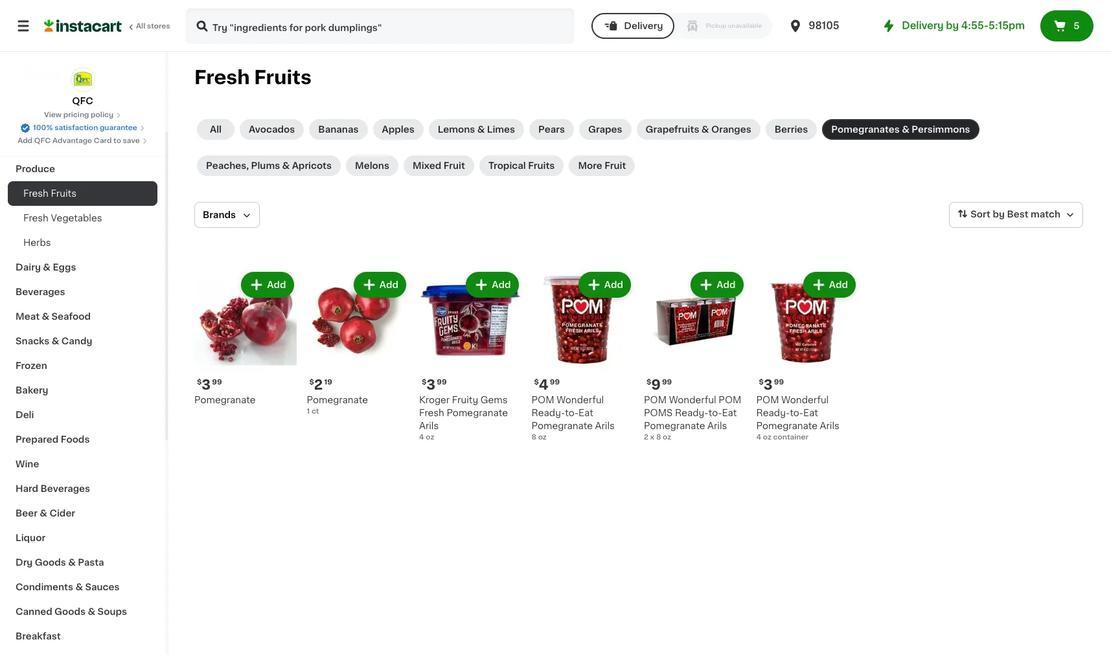 Task type: vqa. For each thing, say whether or not it's contained in the screenshot.


Task type: describe. For each thing, give the bounding box(es) containing it.
bakery
[[16, 386, 48, 395]]

wine link
[[8, 452, 157, 477]]

1 horizontal spatial fruits
[[254, 68, 312, 87]]

pom wonderful ready-to-eat pomegranate arils 8 oz
[[532, 396, 615, 441]]

thanksgiving
[[16, 140, 78, 149]]

save
[[123, 137, 140, 144]]

poms
[[644, 409, 673, 418]]

Best match Sort by field
[[949, 202, 1083, 228]]

4 inside 'pom wonderful ready-to-eat pomegranate arils 4 oz container'
[[756, 434, 761, 441]]

sauces
[[85, 583, 120, 592]]

buy
[[36, 43, 55, 52]]

8 inside pom wonderful ready-to-eat pomegranate arils 8 oz
[[532, 434, 536, 441]]

product group containing 4
[[532, 270, 634, 443]]

add for pomegranate 1 ct
[[380, 281, 398, 290]]

more fruit link
[[569, 155, 635, 176]]

5
[[1074, 21, 1080, 30]]

$ 3 99 for pom wonderful ready-to-eat pomegranate arils
[[759, 378, 784, 392]]

meat & seafood link
[[8, 305, 157, 329]]

ready- for 4
[[532, 409, 565, 418]]

oz inside pom wonderful ready-to-eat pomegranate arils 8 oz
[[538, 434, 547, 441]]

dairy & eggs
[[16, 263, 76, 272]]

eat for 4
[[579, 409, 593, 418]]

1 horizontal spatial qfc
[[72, 97, 93, 106]]

soups
[[98, 608, 127, 617]]

view pricing policy
[[44, 111, 113, 119]]

wonderful for 4
[[557, 396, 604, 405]]

1 product group from the left
[[194, 270, 296, 407]]

grapefruits
[[646, 125, 699, 134]]

guarantee
[[100, 124, 137, 132]]

$ 2 19
[[309, 378, 332, 392]]

100%
[[33, 124, 53, 132]]

seafood
[[52, 312, 91, 321]]

lists link
[[8, 61, 157, 87]]

avocados link
[[240, 119, 304, 140]]

1
[[307, 408, 310, 415]]

100% satisfaction guarantee
[[33, 124, 137, 132]]

pomegranate inside pom wonderful pom poms ready-to-eat pomegranate arils 2 x 8 oz
[[644, 421, 705, 431]]

wonderful for 9
[[669, 396, 716, 405]]

2 add button from the left
[[355, 273, 405, 297]]

lemons & limes
[[438, 125, 515, 134]]

& left pasta
[[68, 558, 76, 568]]

3 for pomegranate
[[202, 378, 211, 392]]

produce
[[16, 165, 55, 174]]

99 for oz
[[437, 379, 447, 386]]

ready- inside pom wonderful pom poms ready-to-eat pomegranate arils 2 x 8 oz
[[675, 409, 709, 418]]

condiments
[[16, 583, 73, 592]]

$ for oz
[[422, 379, 427, 386]]

1 $ from the left
[[197, 379, 202, 386]]

fresh up "all" link
[[194, 68, 250, 87]]

berries
[[775, 125, 808, 134]]

4 inside kroger fruity gems fresh pomegranate arils 4 oz
[[419, 434, 424, 441]]

again
[[65, 43, 91, 52]]

apples link
[[373, 119, 424, 140]]

liquor
[[16, 534, 45, 543]]

beer & cider link
[[8, 501, 157, 526]]

thanksgiving link
[[8, 132, 157, 157]]

pomegranate inside kroger fruity gems fresh pomegranate arils 4 oz
[[447, 409, 508, 418]]

canned
[[16, 608, 52, 617]]

& for persimmons
[[902, 125, 910, 134]]

99 for 4
[[774, 379, 784, 386]]

eat inside pom wonderful pom poms ready-to-eat pomegranate arils 2 x 8 oz
[[722, 409, 737, 418]]

pom for 9
[[644, 396, 667, 405]]

more fruit
[[578, 161, 626, 170]]

pomegranate inside 'pom wonderful ready-to-eat pomegranate arils 4 oz container'
[[756, 421, 818, 431]]

service type group
[[592, 13, 772, 39]]

apricots
[[292, 161, 332, 170]]

tropical fruits link
[[479, 155, 564, 176]]

add button for 8
[[580, 273, 630, 297]]

9
[[651, 378, 661, 392]]

melons link
[[346, 155, 398, 176]]

prepared
[[16, 435, 59, 444]]

5 button
[[1041, 10, 1094, 41]]

& left soups
[[88, 608, 95, 617]]

& for seafood
[[42, 312, 49, 321]]

add qfc advantage card to save
[[18, 137, 140, 144]]

buy it again link
[[8, 35, 157, 61]]

fresh vegetables link
[[8, 206, 157, 231]]

snacks & candy link
[[8, 329, 157, 354]]

by for delivery
[[946, 21, 959, 30]]

card
[[94, 137, 112, 144]]

6 product group from the left
[[756, 270, 858, 443]]

beer & cider
[[16, 509, 75, 518]]

kroger
[[419, 396, 450, 405]]

& right plums
[[282, 161, 290, 170]]

1 vertical spatial fruits
[[528, 161, 555, 170]]

liquor link
[[8, 526, 157, 551]]

$ 3 99 for pomegranate
[[197, 378, 222, 392]]

product group containing 2
[[307, 270, 409, 417]]

view
[[44, 111, 62, 119]]

vegetables
[[51, 214, 102, 223]]

Search field
[[187, 9, 574, 43]]

3 for kroger fruity gems fresh pomegranate arils
[[427, 378, 436, 392]]

dry goods & pasta
[[16, 558, 104, 568]]

meat & seafood
[[16, 312, 91, 321]]

grapefruits & oranges link
[[637, 119, 760, 140]]

mixed fruit link
[[404, 155, 474, 176]]

view pricing policy link
[[44, 110, 121, 121]]

breakfast link
[[8, 625, 157, 649]]

pomegranate inside pom wonderful ready-to-eat pomegranate arils 8 oz
[[532, 421, 593, 431]]

tropical fruits
[[488, 161, 555, 170]]

1 vertical spatial qfc
[[34, 137, 51, 144]]

1 vertical spatial beverages
[[41, 485, 90, 494]]

to- inside pom wonderful pom poms ready-to-eat pomegranate arils 2 x 8 oz
[[709, 409, 722, 418]]

3 product group from the left
[[419, 270, 521, 443]]

& for sauces
[[75, 583, 83, 592]]

arils inside 'pom wonderful ready-to-eat pomegranate arils 4 oz container'
[[820, 421, 840, 431]]

ct
[[312, 408, 319, 415]]

wonderful for 3
[[781, 396, 829, 405]]

stores
[[147, 23, 170, 30]]

herbs link
[[8, 231, 157, 255]]

5:15pm
[[989, 21, 1025, 30]]

& for limes
[[477, 125, 485, 134]]

fresh up herbs
[[23, 214, 49, 223]]

bananas
[[318, 125, 359, 134]]

fresh inside kroger fruity gems fresh pomegranate arils 4 oz
[[419, 409, 444, 418]]

1 99 from the left
[[212, 379, 222, 386]]

& for eggs
[[43, 263, 51, 272]]

kroger fruity gems fresh pomegranate arils 4 oz
[[419, 396, 508, 441]]

brands button
[[194, 202, 260, 228]]

all for all
[[210, 125, 222, 134]]

$ for 4
[[759, 379, 764, 386]]

19
[[324, 379, 332, 386]]

3 for pom wonderful ready-to-eat pomegranate arils
[[764, 378, 773, 392]]

fruit for mixed fruit
[[444, 161, 465, 170]]

foods
[[61, 435, 90, 444]]

oz inside kroger fruity gems fresh pomegranate arils 4 oz
[[426, 434, 434, 441]]

more
[[578, 161, 602, 170]]

all for all stores
[[136, 23, 145, 30]]

canned goods & soups link
[[8, 600, 157, 625]]

1 horizontal spatial 4
[[539, 378, 549, 392]]

$ 3 99 for kroger fruity gems fresh pomegranate arils
[[422, 378, 447, 392]]

recipes link
[[8, 108, 157, 132]]

melons
[[355, 161, 389, 170]]

x
[[650, 434, 655, 441]]

candy
[[61, 337, 92, 346]]

delivery for delivery by 4:55-5:15pm
[[902, 21, 944, 30]]

meat
[[16, 312, 40, 321]]

grapes link
[[579, 119, 631, 140]]

oz inside pom wonderful pom poms ready-to-eat pomegranate arils 2 x 8 oz
[[663, 434, 671, 441]]



Task type: locate. For each thing, give the bounding box(es) containing it.
3 arils from the left
[[708, 421, 727, 431]]

oz down $ 4 99
[[538, 434, 547, 441]]

1 horizontal spatial eat
[[722, 409, 737, 418]]

pom wonderful pom poms ready-to-eat pomegranate arils 2 x 8 oz
[[644, 396, 741, 441]]

$
[[197, 379, 202, 386], [309, 379, 314, 386], [422, 379, 427, 386], [534, 379, 539, 386], [647, 379, 651, 386], [759, 379, 764, 386]]

fruit right more
[[605, 161, 626, 170]]

0 vertical spatial all
[[136, 23, 145, 30]]

oz down "kroger"
[[426, 434, 434, 441]]

98105
[[809, 21, 839, 30]]

all stores link
[[44, 8, 171, 44]]

delivery button
[[592, 13, 675, 39]]

bakery link
[[8, 378, 157, 403]]

fruit inside 'link'
[[444, 161, 465, 170]]

it
[[57, 43, 63, 52]]

2 99 from the left
[[437, 379, 447, 386]]

buy it again
[[36, 43, 91, 52]]

oz left container
[[763, 434, 772, 441]]

to- for 4
[[565, 409, 579, 418]]

4 $ from the left
[[534, 379, 539, 386]]

satisfaction
[[55, 124, 98, 132]]

delivery inside button
[[624, 21, 663, 30]]

to- inside 'pom wonderful ready-to-eat pomegranate arils 4 oz container'
[[790, 409, 803, 418]]

2 horizontal spatial eat
[[803, 409, 818, 418]]

plums
[[251, 161, 280, 170]]

dairy
[[16, 263, 41, 272]]

fresh down produce
[[23, 189, 49, 198]]

0 horizontal spatial $ 3 99
[[197, 378, 222, 392]]

5 product group from the left
[[644, 270, 746, 443]]

lists
[[36, 69, 59, 78]]

4 product group from the left
[[532, 270, 634, 443]]

2 horizontal spatial $ 3 99
[[759, 378, 784, 392]]

99 inside $ 4 99
[[550, 379, 560, 386]]

fruit for more fruit
[[605, 161, 626, 170]]

pom for 3
[[756, 396, 779, 405]]

fruits up fresh vegetables
[[51, 189, 76, 198]]

qfc up the view pricing policy link
[[72, 97, 93, 106]]

goods for canned
[[54, 608, 86, 617]]

3 eat from the left
[[803, 409, 818, 418]]

4 99 from the left
[[662, 379, 672, 386]]

0 horizontal spatial 8
[[532, 434, 536, 441]]

beverages
[[16, 288, 65, 297], [41, 485, 90, 494]]

0 horizontal spatial eat
[[579, 409, 593, 418]]

add for pom wonderful pom poms ready-to-eat pomegranate arils 2 x 8 oz
[[717, 281, 736, 290]]

6 $ from the left
[[759, 379, 764, 386]]

1 horizontal spatial to-
[[709, 409, 722, 418]]

3 99 from the left
[[550, 379, 560, 386]]

eat inside 'pom wonderful ready-to-eat pomegranate arils 4 oz container'
[[803, 409, 818, 418]]

4 down "kroger"
[[419, 434, 424, 441]]

pomegranate 1 ct
[[307, 396, 368, 415]]

1 vertical spatial by
[[993, 210, 1005, 219]]

sort by
[[971, 210, 1005, 219]]

fruit right mixed
[[444, 161, 465, 170]]

all inside "all" link
[[210, 125, 222, 134]]

2 fruit from the left
[[605, 161, 626, 170]]

100% satisfaction guarantee button
[[20, 121, 145, 133]]

all stores
[[136, 23, 170, 30]]

1 add button from the left
[[242, 273, 293, 297]]

to
[[113, 137, 121, 144]]

1 wonderful from the left
[[557, 396, 604, 405]]

$ inside $ 4 99
[[534, 379, 539, 386]]

2 horizontal spatial fruits
[[528, 161, 555, 170]]

2 $ from the left
[[309, 379, 314, 386]]

prepared foods link
[[8, 428, 157, 452]]

cider
[[50, 509, 75, 518]]

add button for 4
[[805, 273, 855, 297]]

pomegranates
[[831, 125, 900, 134]]

all link
[[197, 119, 235, 140]]

2 eat from the left
[[722, 409, 737, 418]]

4 arils from the left
[[820, 421, 840, 431]]

qfc link
[[70, 67, 95, 108]]

2 left x
[[644, 434, 649, 441]]

fruit
[[444, 161, 465, 170], [605, 161, 626, 170]]

fresh inside "link"
[[23, 189, 49, 198]]

3 3 from the left
[[764, 378, 773, 392]]

3 $ from the left
[[422, 379, 427, 386]]

2 to- from the left
[[709, 409, 722, 418]]

0 horizontal spatial fruits
[[51, 189, 76, 198]]

eggs
[[53, 263, 76, 272]]

tropical
[[488, 161, 526, 170]]

recipes
[[16, 115, 54, 124]]

2 product group from the left
[[307, 270, 409, 417]]

condiments & sauces
[[16, 583, 120, 592]]

peaches, plums & apricots link
[[197, 155, 341, 176]]

$ for 8
[[534, 379, 539, 386]]

goods for dry
[[35, 558, 66, 568]]

by
[[946, 21, 959, 30], [993, 210, 1005, 219]]

& left limes
[[477, 125, 485, 134]]

& for oranges
[[702, 125, 709, 134]]

1 vertical spatial fresh fruits
[[23, 189, 76, 198]]

canned goods & soups
[[16, 608, 127, 617]]

2 $ 3 99 from the left
[[422, 378, 447, 392]]

wonderful inside 'pom wonderful ready-to-eat pomegranate arils 4 oz container'
[[781, 396, 829, 405]]

fresh fruits up avocados link
[[194, 68, 312, 87]]

99 for 8
[[550, 379, 560, 386]]

to-
[[565, 409, 579, 418], [709, 409, 722, 418], [790, 409, 803, 418]]

by inside field
[[993, 210, 1005, 219]]

1 horizontal spatial delivery
[[902, 21, 944, 30]]

1 vertical spatial goods
[[54, 608, 86, 617]]

beverages down dairy & eggs
[[16, 288, 65, 297]]

0 horizontal spatial wonderful
[[557, 396, 604, 405]]

by left the 4:55-
[[946, 21, 959, 30]]

ready- inside 'pom wonderful ready-to-eat pomegranate arils 4 oz container'
[[756, 409, 790, 418]]

peaches, plums & apricots
[[206, 161, 332, 170]]

0 vertical spatial by
[[946, 21, 959, 30]]

3 ready- from the left
[[756, 409, 790, 418]]

best
[[1007, 210, 1029, 219]]

2 oz from the left
[[538, 434, 547, 441]]

pomegranates & persimmons link
[[822, 119, 979, 140]]

3 pom from the left
[[719, 396, 741, 405]]

8 down $ 4 99
[[532, 434, 536, 441]]

qfc logo image
[[70, 67, 95, 92]]

deli link
[[8, 403, 157, 428]]

& left sauces
[[75, 583, 83, 592]]

0 vertical spatial qfc
[[72, 97, 93, 106]]

grapefruits & oranges
[[646, 125, 751, 134]]

None search field
[[185, 8, 575, 44]]

2 horizontal spatial to-
[[790, 409, 803, 418]]

1 3 from the left
[[202, 378, 211, 392]]

1 vertical spatial all
[[210, 125, 222, 134]]

pom inside 'pom wonderful ready-to-eat pomegranate arils 4 oz container'
[[756, 396, 779, 405]]

& right meat
[[42, 312, 49, 321]]

pom for 4
[[532, 396, 554, 405]]

1 pom from the left
[[532, 396, 554, 405]]

herbs
[[23, 238, 51, 248]]

wine
[[16, 460, 39, 469]]

all left stores
[[136, 23, 145, 30]]

wonderful up poms
[[669, 396, 716, 405]]

pom
[[532, 396, 554, 405], [644, 396, 667, 405], [719, 396, 741, 405], [756, 396, 779, 405]]

product group containing 9
[[644, 270, 746, 443]]

mixed fruit
[[413, 161, 465, 170]]

fresh fruits up fresh vegetables
[[23, 189, 76, 198]]

2 inside pom wonderful pom poms ready-to-eat pomegranate arils 2 x 8 oz
[[644, 434, 649, 441]]

& left persimmons
[[902, 125, 910, 134]]

0 vertical spatial goods
[[35, 558, 66, 568]]

dry goods & pasta link
[[8, 551, 157, 575]]

0 horizontal spatial by
[[946, 21, 959, 30]]

1 ready- from the left
[[532, 409, 565, 418]]

& left candy
[[52, 337, 59, 346]]

1 horizontal spatial $ 3 99
[[422, 378, 447, 392]]

match
[[1031, 210, 1061, 219]]

pomegranates & persimmons
[[831, 125, 970, 134]]

limes
[[487, 125, 515, 134]]

2 horizontal spatial 4
[[756, 434, 761, 441]]

goods up condiments
[[35, 558, 66, 568]]

0 horizontal spatial 3
[[202, 378, 211, 392]]

pom wonderful ready-to-eat pomegranate arils 4 oz container
[[756, 396, 840, 441]]

ready- right poms
[[675, 409, 709, 418]]

2 wonderful from the left
[[669, 396, 716, 405]]

arils inside pom wonderful pom poms ready-to-eat pomegranate arils 2 x 8 oz
[[708, 421, 727, 431]]

0 vertical spatial fresh fruits
[[194, 68, 312, 87]]

all up 'peaches,'
[[210, 125, 222, 134]]

2 ready- from the left
[[675, 409, 709, 418]]

by right sort
[[993, 210, 1005, 219]]

3 oz from the left
[[663, 434, 671, 441]]

& for candy
[[52, 337, 59, 346]]

1 oz from the left
[[426, 434, 434, 441]]

1 $ 3 99 from the left
[[197, 378, 222, 392]]

2 3 from the left
[[427, 378, 436, 392]]

pears
[[538, 125, 565, 134]]

0 horizontal spatial all
[[136, 23, 145, 30]]

2 horizontal spatial 3
[[764, 378, 773, 392]]

2
[[314, 378, 323, 392], [644, 434, 649, 441]]

beverages link
[[8, 280, 157, 305]]

8 inside pom wonderful pom poms ready-to-eat pomegranate arils 2 x 8 oz
[[656, 434, 661, 441]]

0 horizontal spatial qfc
[[34, 137, 51, 144]]

4 add button from the left
[[580, 273, 630, 297]]

4:55-
[[961, 21, 989, 30]]

beverages up cider
[[41, 485, 90, 494]]

product group
[[194, 270, 296, 407], [307, 270, 409, 417], [419, 270, 521, 443], [532, 270, 634, 443], [644, 270, 746, 443], [756, 270, 858, 443]]

1 horizontal spatial fruit
[[605, 161, 626, 170]]

policy
[[91, 111, 113, 119]]

sort
[[971, 210, 991, 219]]

produce link
[[8, 157, 157, 181]]

8 right x
[[656, 434, 661, 441]]

0 vertical spatial beverages
[[16, 288, 65, 297]]

arils inside kroger fruity gems fresh pomegranate arils 4 oz
[[419, 421, 439, 431]]

99 for pomegranate
[[662, 379, 672, 386]]

instacart logo image
[[44, 18, 122, 34]]

5 $ from the left
[[647, 379, 651, 386]]

0 horizontal spatial 4
[[419, 434, 424, 441]]

1 arils from the left
[[419, 421, 439, 431]]

0 horizontal spatial 2
[[314, 378, 323, 392]]

add button for oz
[[467, 273, 517, 297]]

wonderful up container
[[781, 396, 829, 405]]

pomegranate
[[194, 396, 256, 405], [307, 396, 368, 405], [447, 409, 508, 418], [532, 421, 593, 431], [644, 421, 705, 431], [756, 421, 818, 431]]

3 wonderful from the left
[[781, 396, 829, 405]]

to- for 3
[[790, 409, 803, 418]]

condiments & sauces link
[[8, 575, 157, 600]]

avocados
[[249, 125, 295, 134]]

1 eat from the left
[[579, 409, 593, 418]]

2 vertical spatial fruits
[[51, 189, 76, 198]]

&
[[477, 125, 485, 134], [702, 125, 709, 134], [902, 125, 910, 134], [282, 161, 290, 170], [43, 263, 51, 272], [42, 312, 49, 321], [52, 337, 59, 346], [40, 509, 47, 518], [68, 558, 76, 568], [75, 583, 83, 592], [88, 608, 95, 617]]

0 vertical spatial fruits
[[254, 68, 312, 87]]

lemons
[[438, 125, 475, 134]]

1 horizontal spatial wonderful
[[669, 396, 716, 405]]

1 horizontal spatial 3
[[427, 378, 436, 392]]

4 left container
[[756, 434, 761, 441]]

ready- down $ 4 99
[[532, 409, 565, 418]]

pears link
[[529, 119, 574, 140]]

best match
[[1007, 210, 1061, 219]]

fruits up avocados link
[[254, 68, 312, 87]]

eat inside pom wonderful ready-to-eat pomegranate arils 8 oz
[[579, 409, 593, 418]]

brands
[[203, 211, 236, 220]]

pasta
[[78, 558, 104, 568]]

add button for pomegranate
[[692, 273, 742, 297]]

3 add button from the left
[[467, 273, 517, 297]]

0 horizontal spatial to-
[[565, 409, 579, 418]]

1 to- from the left
[[565, 409, 579, 418]]

1 horizontal spatial 8
[[656, 434, 661, 441]]

& for cider
[[40, 509, 47, 518]]

2 left the 19
[[314, 378, 323, 392]]

hard
[[16, 485, 38, 494]]

1 horizontal spatial by
[[993, 210, 1005, 219]]

goods
[[35, 558, 66, 568], [54, 608, 86, 617]]

fruits inside "link"
[[51, 189, 76, 198]]

0 vertical spatial 2
[[314, 378, 323, 392]]

delivery for delivery
[[624, 21, 663, 30]]

5 99 from the left
[[774, 379, 784, 386]]

fruits right tropical
[[528, 161, 555, 170]]

fresh fruits inside "link"
[[23, 189, 76, 198]]

add for kroger fruity gems fresh pomegranate arils 4 oz
[[492, 281, 511, 290]]

1 8 from the left
[[532, 434, 536, 441]]

1 horizontal spatial all
[[210, 125, 222, 134]]

1 vertical spatial 2
[[644, 434, 649, 441]]

2 arils from the left
[[595, 421, 615, 431]]

6 add button from the left
[[805, 273, 855, 297]]

arils
[[419, 421, 439, 431], [595, 421, 615, 431], [708, 421, 727, 431], [820, 421, 840, 431]]

ready- up container
[[756, 409, 790, 418]]

all
[[136, 23, 145, 30], [210, 125, 222, 134]]

2 horizontal spatial wonderful
[[781, 396, 829, 405]]

$ for pomegranate
[[647, 379, 651, 386]]

$ inside '$ 9 99'
[[647, 379, 651, 386]]

lemons & limes link
[[429, 119, 524, 140]]

4 oz from the left
[[763, 434, 772, 441]]

to- inside pom wonderful ready-to-eat pomegranate arils 8 oz
[[565, 409, 579, 418]]

eat for 3
[[803, 409, 818, 418]]

breakfast
[[16, 632, 61, 641]]

wonderful down $ 4 99
[[557, 396, 604, 405]]

8
[[532, 434, 536, 441], [656, 434, 661, 441]]

3 to- from the left
[[790, 409, 803, 418]]

qfc down 100%
[[34, 137, 51, 144]]

3 $ 3 99 from the left
[[759, 378, 784, 392]]

by for sort
[[993, 210, 1005, 219]]

add button
[[242, 273, 293, 297], [355, 273, 405, 297], [467, 273, 517, 297], [580, 273, 630, 297], [692, 273, 742, 297], [805, 273, 855, 297]]

0 horizontal spatial fresh fruits
[[23, 189, 76, 198]]

2 pom from the left
[[644, 396, 667, 405]]

5 add button from the left
[[692, 273, 742, 297]]

$ inside the "$ 2 19"
[[309, 379, 314, 386]]

frozen link
[[8, 354, 157, 378]]

1 fruit from the left
[[444, 161, 465, 170]]

oz inside 'pom wonderful ready-to-eat pomegranate arils 4 oz container'
[[763, 434, 772, 441]]

0 horizontal spatial ready-
[[532, 409, 565, 418]]

fresh down "kroger"
[[419, 409, 444, 418]]

fruity
[[452, 396, 478, 405]]

1 horizontal spatial ready-
[[675, 409, 709, 418]]

oz right x
[[663, 434, 671, 441]]

snacks & candy
[[16, 337, 92, 346]]

arils inside pom wonderful ready-to-eat pomegranate arils 8 oz
[[595, 421, 615, 431]]

2 horizontal spatial ready-
[[756, 409, 790, 418]]

add for pom wonderful ready-to-eat pomegranate arils 4 oz container
[[829, 281, 848, 290]]

pom inside pom wonderful ready-to-eat pomegranate arils 8 oz
[[532, 396, 554, 405]]

peaches,
[[206, 161, 249, 170]]

wonderful inside pom wonderful pom poms ready-to-eat pomegranate arils 2 x 8 oz
[[669, 396, 716, 405]]

1 horizontal spatial 2
[[644, 434, 649, 441]]

& right beer
[[40, 509, 47, 518]]

4 up pom wonderful ready-to-eat pomegranate arils 8 oz at bottom
[[539, 378, 549, 392]]

add for pom wonderful ready-to-eat pomegranate arils 8 oz
[[604, 281, 623, 290]]

goods down condiments & sauces
[[54, 608, 86, 617]]

& left "oranges"
[[702, 125, 709, 134]]

wonderful inside pom wonderful ready-to-eat pomegranate arils 8 oz
[[557, 396, 604, 405]]

all inside all stores link
[[136, 23, 145, 30]]

advantage
[[52, 137, 92, 144]]

fresh fruits link
[[8, 181, 157, 206]]

ready- for 3
[[756, 409, 790, 418]]

99 inside '$ 9 99'
[[662, 379, 672, 386]]

4 pom from the left
[[756, 396, 779, 405]]

2 8 from the left
[[656, 434, 661, 441]]

& left eggs
[[43, 263, 51, 272]]

0 horizontal spatial delivery
[[624, 21, 663, 30]]

ready- inside pom wonderful ready-to-eat pomegranate arils 8 oz
[[532, 409, 565, 418]]

$ 3 99
[[197, 378, 222, 392], [422, 378, 447, 392], [759, 378, 784, 392]]

0 horizontal spatial fruit
[[444, 161, 465, 170]]

1 horizontal spatial fresh fruits
[[194, 68, 312, 87]]

$ 9 99
[[647, 378, 672, 392]]



